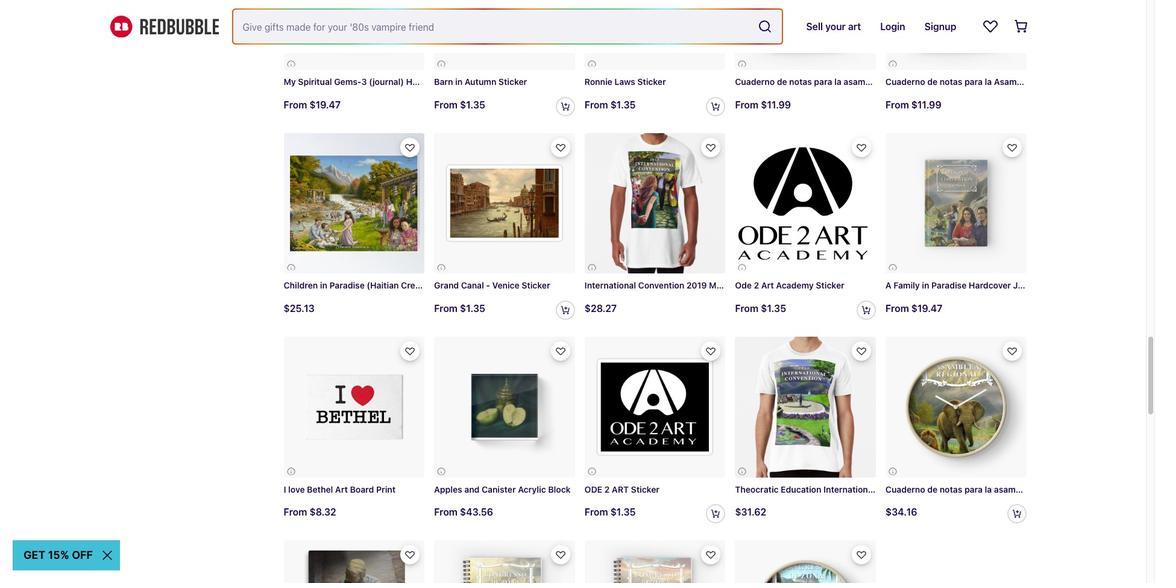 Task type: describe. For each thing, give the bounding box(es) containing it.
gems-
[[334, 77, 362, 87]]

ode 2 art sticker
[[585, 485, 660, 495]]

academy
[[777, 281, 814, 291]]

grand canal - venice sticker
[[434, 281, 551, 291]]

grand
[[434, 281, 459, 291]]

$1.35 for autumn
[[460, 99, 486, 110]]

1 3 from the left
[[362, 77, 367, 87]]

2 horizontal spatial 2
[[1073, 485, 1078, 495]]

love
[[288, 485, 305, 495]]

regional- for 2
[[1036, 485, 1073, 495]]

apples and canister acrylic block
[[434, 485, 571, 495]]

t- for $31.62
[[939, 485, 947, 495]]

ronnie
[[585, 77, 613, 87]]

1 vertical spatial hardcover
[[969, 281, 1012, 291]]

$1.35 for art
[[761, 303, 787, 314]]

board
[[350, 485, 374, 495]]

ode
[[736, 281, 752, 291]]

2 for ode
[[754, 281, 760, 291]]

1 vertical spatial journal
[[1014, 281, 1044, 291]]

creole)
[[401, 281, 431, 291]]

cuaderno de notas para la asamblea regional-2 clock
[[886, 485, 1103, 495]]

notas for cuaderno de notas para la asamblea regional-3 spiral notebook
[[790, 77, 813, 87]]

$8.32
[[310, 508, 337, 518]]

asamblea
[[995, 77, 1035, 87]]

children in paradise (haitian creole) poster
[[284, 281, 460, 291]]

$1.35 for sticker
[[611, 99, 636, 110]]

education
[[781, 485, 822, 495]]

from $1.35 for ode
[[736, 303, 787, 314]]

cuaderno de notas para la asamblea regional-3 spiral notebook image
[[736, 0, 877, 70]]

$28.27
[[585, 303, 617, 314]]

cuaderno de notas para la asamblea regional-3 spiral notebook
[[736, 77, 995, 87]]

$43.56
[[460, 508, 493, 518]]

international convention 2019 music long t-shirt
[[585, 281, 790, 291]]

music
[[710, 281, 737, 291]]

i love bethel art board print image
[[284, 337, 425, 478]]

ode 2 art academy  sticker image
[[700, 98, 912, 309]]

notebook for cuaderno de notas para la asamblea regional-1 spiral notebook
[[1108, 77, 1147, 87]]

i
[[284, 485, 286, 495]]

bethel
[[307, 485, 333, 495]]

0 vertical spatial 2019
[[687, 281, 707, 291]]

print
[[376, 485, 396, 495]]

para for cuaderno de notas para la asamblea regional-2 clock
[[965, 485, 983, 495]]

0 horizontal spatial journal
[[451, 77, 481, 87]]

from $1.35 for ronnie
[[585, 99, 636, 110]]

convention
[[639, 281, 685, 291]]

laws
[[615, 77, 636, 87]]

from $11.99 for cuaderno de notas para la asamblea regional-3 spiral notebook
[[736, 99, 792, 110]]

my spiritual gems-3 (journal) hardcover journal
[[284, 77, 481, 87]]

canister
[[482, 485, 516, 495]]

$1.35 for art
[[611, 508, 636, 519]]

theocratic education international 2019 premium t-shirt
[[736, 485, 967, 495]]

shirt for $31.62
[[947, 485, 967, 495]]

acrylic
[[518, 485, 546, 495]]

1 paradise from the left
[[330, 281, 365, 291]]

sticker right academy
[[816, 281, 845, 291]]

in for barn
[[456, 77, 463, 87]]

1 vertical spatial international
[[824, 485, 876, 495]]

2 horizontal spatial in
[[923, 281, 930, 291]]

canal
[[461, 281, 484, 291]]

1 horizontal spatial 2019
[[878, 485, 898, 495]]

from $19.47 for family
[[886, 303, 943, 314]]

notebook for cuaderno de notas para la asamblea regional-3 spiral notebook
[[955, 77, 995, 87]]

from $43.56
[[434, 508, 493, 518]]

and
[[465, 485, 480, 495]]

apples
[[434, 485, 463, 495]]

$11.99 for cuaderno de notas para la asamblea regional-1 spiral notebook
[[912, 99, 942, 110]]

de for cuaderno de notas para la asamblea regional-1 spiral notebook
[[928, 77, 938, 87]]

regional-
[[1037, 77, 1076, 87]]



Task type: vqa. For each thing, say whether or not it's contained in the screenshot.
Download the Redbubble App LINK
no



Task type: locate. For each thing, give the bounding box(es) containing it.
notebook
[[955, 77, 995, 87], [1108, 77, 1147, 87]]

$1.35 for -
[[460, 303, 486, 314]]

international right education
[[824, 485, 876, 495]]

2
[[754, 281, 760, 291], [605, 485, 610, 495], [1073, 485, 1078, 495]]

1 spiral from the left
[[930, 77, 953, 87]]

2 notebook from the left
[[1108, 77, 1147, 87]]

spiral down cuaderno de notas para la asamblea regional-1 spiral notebook image
[[930, 77, 953, 87]]

shirt
[[770, 281, 790, 291], [947, 485, 967, 495]]

(journal)
[[369, 77, 404, 87]]

de for cuaderno de notas para la asamblea regional-2 clock
[[928, 485, 938, 495]]

3 left (journal)
[[362, 77, 367, 87]]

journal
[[451, 77, 481, 87], [1014, 281, 1044, 291]]

(haitian
[[367, 281, 399, 291]]

from $19.47 down family
[[886, 303, 943, 314]]

from $1.35 down the art
[[585, 508, 636, 519]]

2 $11.99 from the left
[[912, 99, 942, 110]]

a
[[886, 281, 892, 291]]

cuaderno
[[736, 77, 775, 87], [886, 77, 926, 87], [886, 485, 926, 495]]

congresso di zona-3 (regional convention notebook) clock image
[[736, 541, 877, 584]]

para for cuaderno de notas para la asamblea regional-3 spiral notebook
[[815, 77, 833, 87]]

notebook right 1
[[1108, 77, 1147, 87]]

1 horizontal spatial t-
[[939, 485, 947, 495]]

0 horizontal spatial 3
[[362, 77, 367, 87]]

0 vertical spatial regional-
[[885, 77, 922, 87]]

from $1.35 for ode
[[585, 508, 636, 519]]

spiral for 1
[[1082, 77, 1105, 87]]

from
[[284, 99, 307, 110], [434, 99, 458, 110], [736, 99, 759, 110], [585, 99, 608, 110], [886, 99, 910, 110], [434, 303, 458, 314], [736, 303, 759, 314], [886, 303, 910, 314], [284, 508, 307, 518], [434, 508, 458, 518], [585, 508, 608, 519]]

art left board on the bottom
[[335, 485, 348, 495]]

barn in autumn sticker image
[[434, 0, 575, 70]]

sticker right laws
[[638, 77, 666, 87]]

ronnie laws sticker
[[585, 77, 666, 87]]

paradise right family
[[932, 281, 967, 291]]

3
[[362, 77, 367, 87], [922, 77, 927, 87]]

0 horizontal spatial asamblea
[[844, 77, 883, 87]]

cuaderno de notas para la asamblea regional-1 spiral notebook image
[[886, 0, 1027, 70]]

art
[[612, 485, 629, 495]]

de
[[777, 77, 788, 87], [928, 77, 938, 87], [928, 485, 938, 495]]

1 horizontal spatial 3
[[922, 77, 927, 87]]

$1.35
[[460, 99, 486, 110], [611, 99, 636, 110], [460, 303, 486, 314], [761, 303, 787, 314], [611, 508, 636, 519]]

$1.35 down ode 2 art academy  sticker
[[761, 303, 787, 314]]

in right children
[[320, 281, 328, 291]]

para right the premium
[[965, 485, 983, 495]]

2019
[[687, 281, 707, 291], [878, 485, 898, 495]]

0 vertical spatial journal
[[451, 77, 481, 87]]

long
[[739, 281, 759, 291]]

block
[[549, 485, 571, 495]]

$1.35 down canal
[[460, 303, 486, 314]]

ode 2 art academy  sticker
[[736, 281, 845, 291]]

paradise left (haitian
[[330, 281, 365, 291]]

2 for ode
[[605, 485, 610, 495]]

from $1.35
[[434, 99, 486, 110], [585, 99, 636, 110], [434, 303, 486, 314], [736, 303, 787, 314], [585, 508, 636, 519]]

from $19.47
[[284, 99, 341, 110], [886, 303, 943, 314]]

0 vertical spatial art
[[762, 281, 774, 291]]

sticker
[[499, 77, 527, 87], [638, 77, 666, 87], [522, 281, 551, 291], [816, 281, 845, 291], [631, 485, 660, 495]]

None field
[[233, 10, 783, 43]]

$19.47 down "spiritual"
[[310, 99, 341, 110]]

0 horizontal spatial notebook
[[955, 77, 995, 87]]

cuaderno for cuaderno de notas para la asamblea regional-2 clock
[[886, 485, 926, 495]]

international up the $28.27
[[585, 281, 637, 291]]

poster
[[433, 281, 460, 291]]

notas down cuaderno de notas para la asamblea regional-1 spiral notebook image
[[940, 77, 963, 87]]

para for cuaderno de notas para la asamblea regional-1 spiral notebook
[[965, 77, 983, 87]]

notas
[[790, 77, 813, 87], [940, 77, 963, 87], [940, 485, 963, 495]]

in right family
[[923, 281, 930, 291]]

1 vertical spatial 2019
[[878, 485, 898, 495]]

children
[[284, 281, 318, 291]]

1 vertical spatial $19.47
[[912, 303, 943, 314]]

2 3 from the left
[[922, 77, 927, 87]]

ode
[[585, 485, 603, 495]]

Search term search field
[[233, 10, 754, 43]]

notebook down cuaderno de notas para la asamblea regional-1 spiral notebook image
[[955, 77, 995, 87]]

1 horizontal spatial in
[[456, 77, 463, 87]]

cuaderno for cuaderno de notas para la asamblea regional-1 spiral notebook
[[886, 77, 926, 87]]

0 horizontal spatial $11.99
[[761, 99, 792, 110]]

t- for $28.27
[[762, 281, 770, 291]]

$31.62
[[736, 508, 767, 518]]

0 horizontal spatial hardcover
[[406, 77, 449, 87]]

1
[[1076, 77, 1080, 87]]

la for 2
[[986, 485, 993, 495]]

theocratic
[[736, 485, 779, 495]]

1 horizontal spatial spiral
[[1082, 77, 1105, 87]]

premium
[[900, 485, 936, 495]]

1 vertical spatial shirt
[[947, 485, 967, 495]]

1 vertical spatial regional-
[[1036, 485, 1073, 495]]

i love bethel art board print
[[284, 485, 396, 495]]

para down cuaderno de notas para la asamblea regional-3 spiral notebook image
[[815, 77, 833, 87]]

spiritual
[[298, 77, 332, 87]]

0 horizontal spatial international
[[585, 281, 637, 291]]

0 horizontal spatial art
[[335, 485, 348, 495]]

para
[[815, 77, 833, 87], [965, 77, 983, 87], [965, 485, 983, 495]]

1 horizontal spatial regional-
[[1036, 485, 1073, 495]]

sticker right "venice"
[[522, 281, 551, 291]]

from $1.35 down ronnie
[[585, 99, 636, 110]]

0 horizontal spatial t-
[[762, 281, 770, 291]]

redbubble logo image
[[110, 16, 219, 38]]

0 horizontal spatial paradise
[[330, 281, 365, 291]]

2 right ode
[[754, 281, 760, 291]]

from $19.47 down "spiritual"
[[284, 99, 341, 110]]

2 left the art
[[605, 485, 610, 495]]

0 horizontal spatial 2019
[[687, 281, 707, 291]]

1 horizontal spatial journal
[[1014, 281, 1044, 291]]

1 vertical spatial from $19.47
[[886, 303, 943, 314]]

2 spiral from the left
[[1082, 77, 1105, 87]]

sticker right autumn
[[499, 77, 527, 87]]

2019 up $34.16
[[878, 485, 898, 495]]

0 horizontal spatial in
[[320, 281, 328, 291]]

from $8.32
[[284, 508, 337, 518]]

1 horizontal spatial from $19.47
[[886, 303, 943, 314]]

venice
[[493, 281, 520, 291]]

art
[[762, 281, 774, 291], [335, 485, 348, 495]]

0 horizontal spatial 2
[[605, 485, 610, 495]]

in
[[456, 77, 463, 87], [320, 281, 328, 291], [923, 281, 930, 291]]

spiral for 3
[[930, 77, 953, 87]]

cuaderno de notas para la asamblea regional-2 clock image
[[886, 337, 1027, 478]]

international
[[585, 281, 637, 291], [824, 485, 876, 495]]

1 horizontal spatial $11.99
[[912, 99, 942, 110]]

1 horizontal spatial from $11.99
[[886, 99, 942, 110]]

de for cuaderno de notas para la asamblea regional-3 spiral notebook
[[777, 77, 788, 87]]

from $11.99 for cuaderno de notas para la asamblea regional-1 spiral notebook
[[886, 99, 942, 110]]

t- right long in the right top of the page
[[762, 281, 770, 291]]

1 horizontal spatial notebook
[[1108, 77, 1147, 87]]

shirt right long in the right top of the page
[[770, 281, 790, 291]]

1 horizontal spatial paradise
[[932, 281, 967, 291]]

1 horizontal spatial shirt
[[947, 485, 967, 495]]

from $1.35 down canal
[[434, 303, 486, 314]]

regional- for 3
[[885, 77, 922, 87]]

from $1.35 down long in the right top of the page
[[736, 303, 787, 314]]

1 horizontal spatial art
[[762, 281, 774, 291]]

asamblea for 3
[[844, 77, 883, 87]]

asamblea for 2
[[995, 485, 1034, 495]]

from $19.47 for spiritual
[[284, 99, 341, 110]]

$34.16
[[886, 508, 918, 519]]

-
[[487, 281, 490, 291]]

cuaderno de notas para la asamblea regional-1 spiral notebook
[[886, 77, 1147, 87]]

art right long in the right top of the page
[[762, 281, 774, 291]]

clock
[[1080, 485, 1103, 495]]

$11.99
[[761, 99, 792, 110], [912, 99, 942, 110]]

hardcover
[[406, 77, 449, 87], [969, 281, 1012, 291]]

0 horizontal spatial spiral
[[930, 77, 953, 87]]

t-
[[762, 281, 770, 291], [939, 485, 947, 495]]

1 vertical spatial art
[[335, 485, 348, 495]]

from $1.35 down barn
[[434, 99, 486, 110]]

theocratic education international 2019 premium t-shirt image
[[736, 337, 877, 478]]

grand canal - venice sticker image
[[434, 133, 575, 274]]

$19.47 for in
[[912, 303, 943, 314]]

my
[[284, 77, 296, 87]]

1 vertical spatial t-
[[939, 485, 947, 495]]

1 horizontal spatial asamblea
[[995, 485, 1034, 495]]

in right barn
[[456, 77, 463, 87]]

0 horizontal spatial regional-
[[885, 77, 922, 87]]

1 horizontal spatial international
[[824, 485, 876, 495]]

0 horizontal spatial shirt
[[770, 281, 790, 291]]

spiral right 1
[[1082, 77, 1105, 87]]

1 $11.99 from the left
[[761, 99, 792, 110]]

a family in paradise hardcover journal
[[886, 281, 1044, 291]]

regional-
[[885, 77, 922, 87], [1036, 485, 1073, 495]]

$1.35 down laws
[[611, 99, 636, 110]]

from $1.35 for barn
[[434, 99, 486, 110]]

spiral
[[930, 77, 953, 87], [1082, 77, 1105, 87]]

cuaderno for cuaderno de notas para la asamblea regional-3 spiral notebook
[[736, 77, 775, 87]]

barn
[[434, 77, 453, 87]]

1 horizontal spatial hardcover
[[969, 281, 1012, 291]]

0 vertical spatial t-
[[762, 281, 770, 291]]

notas down cuaderno de notas para la asamblea regional-3 spiral notebook image
[[790, 77, 813, 87]]

notas for cuaderno de notas para la asamblea regional-2 clock
[[940, 485, 963, 495]]

$25.13
[[284, 303, 315, 314]]

notas right the premium
[[940, 485, 963, 495]]

shirt right the premium
[[947, 485, 967, 495]]

$19.47
[[310, 99, 341, 110], [912, 303, 943, 314]]

0 horizontal spatial $19.47
[[310, 99, 341, 110]]

2019 left music
[[687, 281, 707, 291]]

barn in autumn sticker
[[434, 77, 527, 87]]

congresso di zona (regional convention) 2 spiral notebook image
[[434, 541, 575, 584]]

1 notebook from the left
[[955, 77, 995, 87]]

family
[[894, 281, 921, 291]]

0 horizontal spatial from $11.99
[[736, 99, 792, 110]]

0 vertical spatial shirt
[[770, 281, 790, 291]]

para left asamblea
[[965, 77, 983, 87]]

2 paradise from the left
[[932, 281, 967, 291]]

from $1.35 for grand
[[434, 303, 486, 314]]

a family in paradise hardcover journal image
[[886, 133, 1027, 274]]

1 vertical spatial asamblea
[[995, 485, 1034, 495]]

autumn
[[465, 77, 497, 87]]

1 horizontal spatial 2
[[754, 281, 760, 291]]

$1.35 down autumn
[[460, 99, 486, 110]]

0 horizontal spatial from $19.47
[[284, 99, 341, 110]]

sticker right the art
[[631, 485, 660, 495]]

international convention 2019 music long t-shirt image
[[585, 133, 726, 274]]

shirt for $28.27
[[770, 281, 790, 291]]

asamblea
[[844, 77, 883, 87], [995, 485, 1034, 495]]

t- right the premium
[[939, 485, 947, 495]]

0 vertical spatial hardcover
[[406, 77, 449, 87]]

ode 2 art sticker image
[[585, 337, 726, 478]]

0 vertical spatial from $19.47
[[284, 99, 341, 110]]

2 left clock
[[1073, 485, 1078, 495]]

0 vertical spatial asamblea
[[844, 77, 883, 87]]

paradise
[[330, 281, 365, 291], [932, 281, 967, 291]]

$19.47 for gems-
[[310, 99, 341, 110]]

in for children
[[320, 281, 328, 291]]

$11.99 for cuaderno de notas para la asamblea regional-3 spiral notebook
[[761, 99, 792, 110]]

$1.35 down ode 2 art sticker
[[611, 508, 636, 519]]

children in paradise (haitian creole) poster image
[[284, 133, 425, 274]]

3 down cuaderno de notas para la asamblea regional-1 spiral notebook image
[[922, 77, 927, 87]]

la for 3
[[835, 77, 842, 87]]

from $11.99
[[736, 99, 792, 110], [886, 99, 942, 110]]

$19.47 down family
[[912, 303, 943, 314]]

la for 1
[[986, 77, 993, 87]]

notas for cuaderno de notas para la asamblea regional-1 spiral notebook
[[940, 77, 963, 87]]

1 horizontal spatial $19.47
[[912, 303, 943, 314]]

2 from $11.99 from the left
[[886, 99, 942, 110]]

apples and canister acrylic block image
[[434, 337, 575, 478]]

0 vertical spatial $19.47
[[310, 99, 341, 110]]

la
[[835, 77, 842, 87], [986, 77, 993, 87], [986, 485, 993, 495]]

1 from $11.99 from the left
[[736, 99, 792, 110]]

0 vertical spatial international
[[585, 281, 637, 291]]



